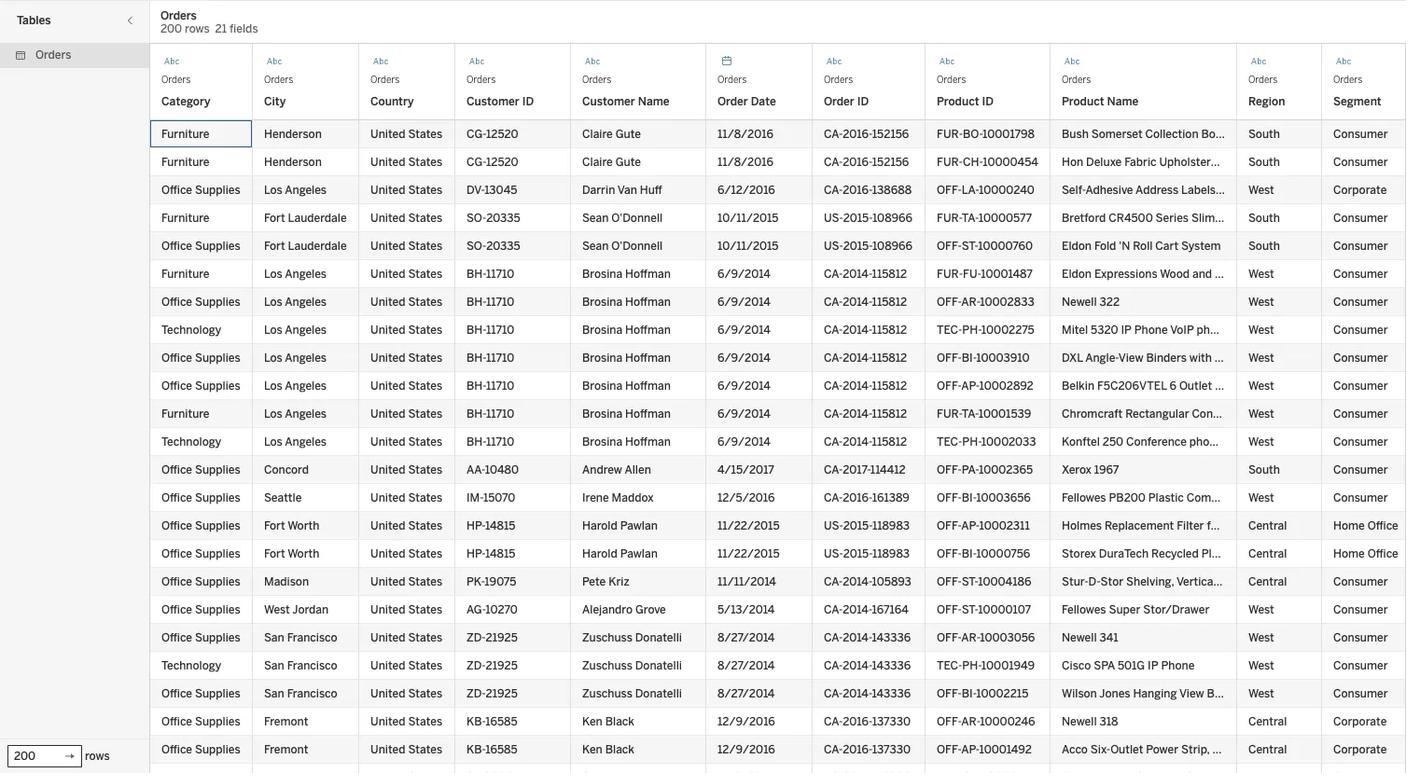 Task type: describe. For each thing, give the bounding box(es) containing it.
20335 for office supplies
[[486, 240, 520, 253]]

1 south from the top
[[1249, 128, 1280, 141]]

west jordan
[[264, 604, 329, 617]]

somerset
[[1092, 128, 1143, 141]]

alejandro grove
[[582, 604, 666, 617]]

22 row from the top
[[150, 708, 1406, 736]]

bh-11710 for off-ap-10002892
[[467, 380, 514, 393]]

10002892
[[979, 380, 1034, 393]]

fellowes super stor/drawer
[[1062, 604, 1210, 617]]

2 row group from the top
[[150, 400, 1406, 680]]

us- for off-st-10000760
[[824, 240, 843, 253]]

2016- for fur-ch-10000454
[[843, 156, 872, 169]]

12/5/2016
[[718, 492, 775, 505]]

mitel 5320 ip phone voip phone
[[1062, 324, 1230, 337]]

darrin van huff
[[582, 184, 662, 197]]

bush
[[1062, 128, 1089, 141]]

orders table element
[[0, 43, 149, 68]]

14 row from the top
[[150, 484, 1406, 512]]

6 string image from the left
[[1334, 52, 1352, 71]]

15 row from the top
[[150, 512, 1406, 540]]

brosina for tec-ph-10002275
[[582, 324, 623, 337]]

1 vertical spatial plastic
[[1149, 492, 1184, 505]]

1"
[[1282, 688, 1292, 701]]

self-adhesive address labels for typewriters by universal
[[1062, 184, 1364, 197]]

consumer for stur-d-stor shelving, vertical 5-shelf: 72"h x 36"w x 18 1/2"d
[[1334, 576, 1388, 589]]

us- for fur-ta-10000577
[[824, 212, 843, 225]]

fort lauderdale for furniture
[[264, 212, 347, 225]]

bh- for fur-fu-10001487
[[467, 268, 486, 281]]

10270
[[486, 604, 518, 617]]

corporate for consumer
[[1334, 184, 1387, 197]]

rounded
[[1315, 156, 1362, 169]]

newell 322
[[1062, 296, 1120, 309]]

4 central from the top
[[1249, 716, 1287, 729]]

115812 for off-ap-10002892
[[872, 380, 907, 393]]

2 x from the left
[[1331, 576, 1337, 589]]

pete kriz
[[582, 576, 630, 589]]

string image for customer
[[467, 52, 485, 71]]

bh- for off-ap-10002892
[[467, 380, 486, 393]]

ken for off-ap-10001492
[[582, 744, 603, 757]]

row group containing office supplies
[[150, 680, 1406, 774]]

states for off-la-10000240
[[408, 184, 442, 197]]

115812 for tec-ph-10002275
[[872, 324, 907, 337]]

so-20335 for office supplies
[[467, 240, 520, 253]]

office for off-ap-10001492
[[161, 744, 192, 757]]

318
[[1100, 716, 1118, 729]]

137330 for off-ar-10000246
[[872, 716, 911, 729]]

so- for furniture
[[467, 212, 486, 225]]

region
[[1249, 95, 1285, 108]]

united states for fur-ch-10000454
[[370, 156, 442, 169]]

cisco spa 501g ip phone
[[1062, 660, 1195, 673]]

21 row from the top
[[150, 680, 1406, 708]]

technology for tec-ph-10002275
[[161, 324, 221, 337]]

los angeles for fur-ta-10001539
[[264, 408, 327, 421]]

1 row from the top
[[150, 120, 1406, 148]]

los angeles for tec-ph-10002275
[[264, 324, 327, 337]]

105893
[[872, 576, 912, 589]]

string image for product
[[937, 52, 956, 71]]

samsill
[[1306, 352, 1345, 365]]

11710 for off-bi-10003910
[[486, 352, 514, 365]]

furniture for fur-fu-10001487
[[161, 268, 210, 281]]

1 x from the left
[[1291, 576, 1297, 589]]

francisco for off-bi-10002215
[[287, 688, 337, 701]]

with
[[1190, 352, 1212, 365]]

bh- for off-bi-10003910
[[467, 352, 486, 365]]

72"h
[[1263, 576, 1289, 589]]

2 vertical spatial plastic
[[1202, 548, 1237, 561]]

brosina hoffman for off-ar-10002833
[[582, 296, 671, 309]]

ca- for off-bi-10003656
[[824, 492, 843, 505]]

19 row from the top
[[150, 624, 1406, 652]]

chromcraft rectangular conference tables
[[1062, 408, 1289, 421]]

office for off-la-10000240
[[161, 184, 192, 197]]

off-ar-10002833
[[937, 296, 1035, 309]]

conference phone -
[[1126, 436, 1229, 449]]

10002275
[[982, 324, 1035, 337]]

us- for off-ap-10002311
[[824, 520, 843, 533]]

hoffman for tec-ph-10002033
[[625, 436, 671, 449]]

date image
[[718, 52, 736, 71]]

10000107
[[978, 604, 1031, 617]]

10000760
[[978, 240, 1033, 253]]

off-ap-10002311
[[937, 520, 1030, 533]]

1 vertical spatial phone
[[1161, 660, 1195, 673]]

table
[[1284, 212, 1312, 225]]

orders inside orders customer id
[[467, 75, 496, 86]]

konftel
[[1062, 436, 1100, 449]]

stor
[[1101, 576, 1124, 589]]

south for table
[[1249, 212, 1280, 225]]

0 vertical spatial view
[[1119, 352, 1144, 365]]

string image for category
[[161, 52, 180, 71]]

off-st-10000107
[[937, 604, 1031, 617]]

cart
[[1156, 240, 1179, 253]]

8 row from the top
[[150, 316, 1406, 344]]

concord
[[264, 464, 309, 477]]

ag-
[[467, 604, 486, 617]]

6/12/2016
[[718, 184, 775, 197]]

series
[[1156, 212, 1189, 225]]

ag-10270
[[467, 604, 518, 617]]

13045
[[484, 184, 517, 197]]

maddox
[[612, 492, 654, 505]]

1 horizontal spatial outlet
[[1179, 380, 1212, 393]]

fur-ta-10000577
[[937, 212, 1032, 225]]

off-ar-10003056
[[937, 632, 1035, 645]]

322
[[1100, 296, 1120, 309]]

0 vertical spatial plastic
[[1215, 268, 1251, 281]]

10480
[[485, 464, 519, 477]]

4'
[[1213, 744, 1222, 757]]

ca-2017-114412
[[824, 464, 906, 477]]

strip,
[[1181, 744, 1210, 757]]

van
[[618, 184, 637, 197]]

off-ap-10002892
[[937, 380, 1034, 393]]

0 vertical spatial tables
[[17, 14, 51, 27]]

shelving,
[[1126, 576, 1174, 589]]

consumer for fellowes pb200 plastic comb binding machine
[[1334, 492, 1388, 505]]

1 horizontal spatial rectangular
[[1218, 212, 1282, 225]]

los for off-ap-10002892
[[264, 380, 283, 393]]

21
[[215, 22, 227, 35]]

0 vertical spatial binders
[[1146, 352, 1187, 365]]

bh-11710 for fur-ta-10001539
[[467, 408, 514, 421]]

10 row from the top
[[150, 372, 1406, 400]]

bush somerset collection bookcase south
[[1062, 128, 1280, 141]]

harold for off-bi-10000756
[[582, 548, 618, 561]]

brosina hoffman for tec-ph-10002275
[[582, 324, 671, 337]]

fort for off-st-10000760
[[264, 240, 285, 253]]

ca- for off-la-10000240
[[824, 184, 843, 197]]

4 string image from the left
[[1249, 52, 1267, 71]]

six-
[[1091, 744, 1111, 757]]

143336 for off-ar-10003056
[[872, 632, 911, 645]]

3 row from the top
[[150, 176, 1406, 204]]

10000577
[[979, 212, 1032, 225]]

2 customer from the left
[[582, 95, 635, 108]]

orders inside 'orders 200 rows  21 fields'
[[161, 9, 197, 22]]

kb- for off-ap-10001492
[[467, 744, 486, 757]]

orders country
[[370, 75, 414, 108]]

9 row from the top
[[150, 344, 1406, 372]]

xerox 1967
[[1062, 464, 1119, 477]]

2 string image from the left
[[824, 52, 843, 71]]

jones
[[1100, 688, 1131, 701]]

konftel 250 conference phone - charcoal black
[[1062, 436, 1310, 449]]

south for system
[[1249, 240, 1280, 253]]

2015- for off-bi-10000756
[[843, 548, 872, 561]]

im-
[[467, 492, 483, 505]]

united states for tec-ph-10002033
[[370, 436, 442, 449]]

length
[[1253, 744, 1290, 757]]

13 row from the top
[[150, 456, 1406, 484]]

so- for office supplies
[[467, 240, 486, 253]]

office supplies for off-ar-10000246
[[161, 716, 240, 729]]

orders row group
[[0, 43, 149, 68]]

5320
[[1091, 324, 1119, 337]]

0 vertical spatial phone
[[1135, 324, 1168, 337]]

consumer for bush somerset collection bookcase
[[1334, 128, 1388, 141]]

2014- for off-ap-10002892
[[843, 380, 872, 393]]

off-st-10004186
[[937, 576, 1032, 589]]

o'donnell for fur-ta-10000577
[[611, 212, 663, 225]]

orders category
[[161, 75, 210, 108]]

d-
[[1089, 576, 1101, 589]]

consumer for newell 341
[[1334, 632, 1388, 645]]

10003056
[[980, 632, 1035, 645]]

states for off-ap-10002311
[[408, 520, 442, 533]]

23 row from the top
[[150, 736, 1406, 764]]

fur- for fur-ch-10000454
[[937, 156, 963, 169]]

6
[[1170, 380, 1177, 393]]

deluxe
[[1086, 156, 1122, 169]]

rows text field
[[7, 746, 82, 768]]

off- for off-st-10000760
[[937, 240, 962, 253]]

supplies for off-ap-10002311
[[195, 520, 240, 533]]

andrew allen
[[582, 464, 651, 477]]

2 row from the top
[[150, 148, 1406, 176]]

united for tec-ph-10001949
[[370, 660, 405, 673]]

frosted
[[1240, 548, 1280, 561]]

10003910
[[976, 352, 1030, 365]]

cg- for fur-bo-10001798
[[467, 128, 486, 141]]

2016- for off-ap-10001492
[[843, 744, 872, 757]]

newell for newell 322
[[1062, 296, 1097, 309]]

states for off-ap-10001492
[[408, 744, 442, 757]]

1 horizontal spatial view
[[1180, 688, 1204, 701]]

0 vertical spatial by
[[1300, 184, 1313, 197]]

1 vertical spatial rectangular
[[1126, 408, 1189, 421]]

2 corporate from the top
[[1334, 716, 1387, 729]]

los angeles for tec-ph-10002033
[[264, 436, 327, 449]]

1 horizontal spatial ip
[[1148, 660, 1159, 673]]

1 name from the left
[[638, 95, 670, 108]]

office supplies for off-st-10004186
[[161, 576, 240, 589]]

cherry
[[1350, 268, 1386, 281]]

city
[[264, 95, 286, 108]]

11710 for tec-ph-10002033
[[486, 436, 514, 449]]

donatelli for off-ar-10003056
[[635, 632, 682, 645]]

tables inside view data table grid
[[1255, 408, 1289, 421]]

ch-
[[963, 156, 983, 169]]

us-2015-118983 for off-ap-10002311
[[824, 520, 910, 533]]

west for chromcraft rectangular conference tables
[[1249, 408, 1275, 421]]

2015- for off-ap-10002311
[[843, 520, 872, 533]]

fort worth for off-ap-10002311
[[264, 520, 319, 533]]

17 row from the top
[[150, 568, 1406, 596]]

united states for off-ar-10003056
[[370, 632, 442, 645]]

off-st-10000760
[[937, 240, 1033, 253]]

fur- for fur-ta-10001539
[[937, 408, 962, 421]]

united for fur-ta-10000577
[[370, 212, 405, 225]]

ca-2014-167164
[[824, 604, 909, 617]]

fur- for fur-bo-10001798
[[937, 128, 963, 141]]

5 south from the top
[[1249, 464, 1280, 477]]

francisco for tec-ph-10001949
[[287, 660, 337, 673]]

office supplies for off-bi-10002215
[[161, 688, 240, 701]]

off-pa-10002365
[[937, 464, 1033, 477]]

universal
[[1315, 184, 1364, 197]]

2016- for off-la-10000240
[[843, 184, 872, 197]]

10004186
[[978, 576, 1032, 589]]

bh-11710 for off-ar-10002833
[[467, 296, 514, 309]]

fort for off-ap-10002311
[[264, 520, 285, 533]]

so-20335 for furniture
[[467, 212, 520, 225]]

tec-ph-10002275
[[937, 324, 1035, 337]]

supplies for off-bi-10000756
[[195, 548, 240, 561]]

3 string image from the left
[[1062, 52, 1081, 71]]

home office for 10002311
[[1334, 520, 1399, 533]]

4 row from the top
[[150, 204, 1406, 232]]

11710 for fur-ta-10001539
[[486, 408, 514, 421]]

24 row from the top
[[150, 764, 1406, 774]]

consumer for xerox 1967
[[1334, 464, 1388, 477]]

orders inside row group
[[35, 49, 71, 62]]

ken for off-ar-10000246
[[582, 716, 603, 729]]

fur- for fur-fu-10001487
[[937, 268, 963, 281]]

off- for off-pa-10002365
[[937, 464, 962, 477]]

storex
[[1062, 548, 1096, 561]]

1 string image from the left
[[582, 52, 601, 71]]

bretford
[[1062, 212, 1106, 225]]

20335 for furniture
[[486, 212, 520, 225]]

kb-16585 for off-ar-10000246
[[467, 716, 518, 729]]

12 row from the top
[[150, 428, 1406, 456]]

darrin
[[582, 184, 615, 197]]

7 row from the top
[[150, 288, 1406, 316]]

1 horizontal spatial binders
[[1282, 548, 1323, 561]]

zuschuss for tec-ph-10001949
[[582, 660, 633, 673]]

1 central from the top
[[1249, 520, 1287, 533]]

cisco
[[1062, 660, 1091, 673]]

4/15/2017
[[718, 464, 774, 477]]

dv-13045
[[467, 184, 517, 197]]

2016- for off-ar-10000246
[[843, 716, 872, 729]]

cg-12520 for fur-ch-10000454
[[467, 156, 519, 169]]

114412
[[871, 464, 906, 477]]



Task type: vqa. For each thing, say whether or not it's contained in the screenshot.
PRODUCT within the Orders Product ID
yes



Task type: locate. For each thing, give the bounding box(es) containing it.
2 bi- from the top
[[962, 492, 976, 505]]

1 vertical spatial ip
[[1148, 660, 1159, 673]]

fellowes up newell 341
[[1062, 604, 1106, 617]]

0 vertical spatial 143336
[[872, 632, 911, 645]]

harold down irene at bottom
[[582, 520, 618, 533]]

4 6/9/2014 from the top
[[718, 352, 771, 365]]

south down "charcoal"
[[1249, 464, 1280, 477]]

orders inside orders country
[[370, 75, 400, 86]]

hp- up the pk-
[[467, 548, 485, 561]]

zd- for off-bi-10002215
[[467, 688, 486, 701]]

11710
[[486, 268, 514, 281], [486, 296, 514, 309], [486, 324, 514, 337], [486, 352, 514, 365], [486, 380, 514, 393], [486, 408, 514, 421], [486, 436, 514, 449]]

consumer for konftel 250 conference phone - charcoal black
[[1334, 436, 1388, 449]]

ca-2016-138688
[[824, 184, 912, 197]]

2 off- from the top
[[937, 240, 962, 253]]

0 vertical spatial ip
[[1121, 324, 1132, 337]]

2 lauderdale from the top
[[288, 240, 347, 253]]

4 brosina from the top
[[582, 352, 623, 365]]

0 vertical spatial outlet
[[1179, 380, 1212, 393]]

2 vertical spatial san francisco
[[264, 688, 337, 701]]

harold pawlan for off-ap-10002311
[[582, 520, 658, 533]]

18
[[1340, 576, 1352, 589]]

1 vertical spatial ken
[[582, 744, 603, 757]]

2 115812 from the top
[[872, 296, 907, 309]]

0 vertical spatial ca-2016-137330
[[824, 716, 911, 729]]

ph- up pa-
[[962, 436, 982, 449]]

0 vertical spatial francisco
[[287, 632, 337, 645]]

2 11710 from the top
[[486, 296, 514, 309]]

2 us-2015-118983 from the top
[[824, 548, 910, 561]]

orders inside the 'orders order date'
[[718, 75, 747, 86]]

1 vertical spatial fort lauderdale
[[264, 240, 347, 253]]

2 zuschuss donatelli from the top
[[582, 660, 682, 673]]

6 off- from the top
[[937, 464, 962, 477]]

central
[[1249, 520, 1287, 533], [1249, 548, 1287, 561], [1249, 576, 1287, 589], [1249, 716, 1287, 729], [1249, 744, 1287, 757]]

tec- up pa-
[[937, 436, 962, 449]]

1 horizontal spatial rows
[[185, 22, 210, 35]]

dxl
[[1062, 352, 1083, 365]]

fellowes
[[1062, 492, 1106, 505], [1062, 604, 1106, 617]]

6 ca- from the top
[[824, 324, 843, 337]]

115812 for off-ar-10002833
[[872, 296, 907, 309]]

10 off- from the top
[[937, 576, 962, 589]]

1 us-2015-118983 from the top
[[824, 520, 910, 533]]

fu-
[[963, 268, 981, 281]]

11 united from the top
[[370, 408, 405, 421]]

2 horizontal spatial id
[[982, 95, 994, 108]]

off- down off-bi-10003910 at the right of page
[[937, 380, 961, 393]]

118983 up 105893
[[872, 548, 910, 561]]

13 united from the top
[[370, 464, 405, 477]]

0 horizontal spatial ip
[[1121, 324, 1132, 337]]

2 137330 from the top
[[872, 744, 911, 757]]

15 ca- from the top
[[824, 632, 843, 645]]

11/8/2016 down date
[[718, 128, 774, 141]]

upholstered
[[1159, 156, 1224, 169]]

6/9/2014 for tec-ph-10002275
[[718, 324, 771, 337]]

5 states from the top
[[408, 240, 442, 253]]

1 8/27/2014 from the top
[[718, 632, 775, 645]]

0 vertical spatial ken
[[582, 716, 603, 729]]

1 vertical spatial rows
[[85, 750, 110, 763]]

21 united from the top
[[370, 688, 405, 701]]

0 vertical spatial fort worth
[[264, 520, 319, 533]]

1 vertical spatial newell
[[1062, 632, 1097, 645]]

typewriters
[[1236, 184, 1297, 197]]

0 vertical spatial 12520
[[486, 128, 519, 141]]

14 supplies from the top
[[195, 716, 240, 729]]

cg-12520 down orders customer id
[[467, 128, 519, 141]]

accessories,
[[1282, 268, 1347, 281]]

501g
[[1118, 660, 1145, 673]]

united for off-ar-10002833
[[370, 296, 405, 309]]

states for off-st-10000107
[[408, 604, 442, 617]]

plastic up the stur-d-stor shelving, vertical 5-shelf: 72"h x 36"w x 18 1/2"d
[[1202, 548, 1237, 561]]

states for fur-ta-10001539
[[408, 408, 442, 421]]

1 vertical spatial ca-2014-143336
[[824, 660, 911, 673]]

0 vertical spatial 14815
[[485, 520, 516, 533]]

1 vertical spatial zuschuss
[[582, 660, 633, 673]]

1 vertical spatial 12520
[[486, 156, 519, 169]]

united for fur-fu-10001487
[[370, 268, 405, 281]]

1 ca-2014-115812 from the top
[[824, 268, 907, 281]]

string image up orders product name
[[1062, 52, 1081, 71]]

claire gute up the darrin van huff on the left top of the page
[[582, 156, 641, 169]]

18 consumer from the top
[[1334, 688, 1388, 701]]

ca-2016-137330 for off-ar-10000246
[[824, 716, 911, 729]]

united states for off-bi-10003910
[[370, 352, 442, 365]]

black for off-ar-10000246
[[605, 716, 635, 729]]

off- down "off-bi-10000756"
[[937, 576, 962, 589]]

ca-2016-152156 for fur-ch-10000454
[[824, 156, 909, 169]]

15 supplies from the top
[[195, 744, 240, 757]]

tec- up off-bi-10002215
[[937, 660, 962, 673]]

string image
[[582, 52, 601, 71], [824, 52, 843, 71], [1062, 52, 1081, 71], [1249, 52, 1267, 71]]

off- for off-bi-10003656
[[937, 492, 962, 505]]

1 vertical spatial 10/11/2015
[[718, 240, 779, 253]]

string image up region
[[1249, 52, 1267, 71]]

rings
[[1259, 352, 1288, 365]]

13 office supplies from the top
[[161, 688, 240, 701]]

8/27/2014
[[718, 632, 775, 645], [718, 660, 775, 673], [718, 688, 775, 701]]

order right date
[[824, 95, 855, 108]]

2014- for tec-ph-10002275
[[843, 324, 872, 337]]

rows left 21
[[185, 22, 210, 35]]

1 vertical spatial 20335
[[486, 240, 520, 253]]

supplies for off-ar-10002833
[[195, 296, 240, 309]]

2 sean o'donnell from the top
[[582, 240, 663, 253]]

1 vertical spatial hp-
[[467, 548, 485, 561]]

ap- for 10001492
[[961, 744, 979, 757]]

2 ap- from the top
[[961, 520, 979, 533]]

2 ta- from the top
[[962, 408, 979, 421]]

2 vertical spatial 8/27/2014
[[718, 688, 775, 701]]

0 vertical spatial newell
[[1062, 296, 1097, 309]]

tables up orders table element
[[17, 14, 51, 27]]

office for off-ap-10002311
[[161, 520, 192, 533]]

0 vertical spatial black
[[605, 716, 635, 729]]

claire gute
[[582, 128, 641, 141], [582, 156, 641, 169]]

bi- for 10003910
[[962, 352, 976, 365]]

grove
[[635, 604, 666, 617]]

states for off-bi-10002215
[[408, 688, 442, 701]]

ca- for off-ar-10000246
[[824, 716, 843, 729]]

san francisco
[[264, 632, 337, 645], [264, 660, 337, 673], [264, 688, 337, 701]]

south up "typewriters" on the top right of the page
[[1249, 156, 1280, 169]]

0 vertical spatial fremont
[[264, 716, 308, 729]]

united
[[370, 128, 405, 141], [370, 156, 405, 169], [370, 184, 405, 197], [370, 212, 405, 225], [370, 240, 405, 253], [370, 268, 405, 281], [370, 296, 405, 309], [370, 324, 405, 337], [370, 352, 405, 365], [370, 380, 405, 393], [370, 408, 405, 421], [370, 436, 405, 449], [370, 464, 405, 477], [370, 492, 405, 505], [370, 520, 405, 533], [370, 548, 405, 561], [370, 576, 405, 589], [370, 604, 405, 617], [370, 632, 405, 645], [370, 660, 405, 673], [370, 688, 405, 701], [370, 716, 405, 729], [370, 744, 405, 757]]

1 vertical spatial by
[[1291, 352, 1303, 365]]

tec-
[[937, 324, 962, 337], [937, 436, 962, 449], [937, 660, 962, 673]]

2 vertical spatial ph-
[[962, 660, 982, 673]]

off- down fur-fu-10001487
[[937, 296, 961, 309]]

ca- for off-st-10004186
[[824, 576, 843, 589]]

16 united from the top
[[370, 548, 405, 561]]

rectangular down belkin f5c206vtel 6 outlet surge west
[[1126, 408, 1189, 421]]

black for off-ap-10001492
[[605, 744, 635, 757]]

1 row group from the top
[[150, 120, 1406, 400]]

francisco
[[287, 632, 337, 645], [287, 660, 337, 673], [287, 688, 337, 701]]

ar- down off-st-10000107
[[961, 632, 980, 645]]

3 states from the top
[[408, 184, 442, 197]]

ca-2016-152156 up ca-2016-138688
[[824, 156, 909, 169]]

10 united from the top
[[370, 380, 405, 393]]

claire gute for fur-bo-10001798
[[582, 128, 641, 141]]

united states for fur-ta-10000577
[[370, 212, 442, 225]]

10/11/2015 for fur-
[[718, 212, 779, 225]]

10003656
[[976, 492, 1031, 505]]

pawlan down maddox
[[620, 520, 658, 533]]

off- up "off-bi-10000756"
[[937, 520, 961, 533]]

4 115812 from the top
[[872, 352, 907, 365]]

0 horizontal spatial customer
[[467, 95, 520, 108]]

central for 5-
[[1249, 576, 1287, 589]]

ar- down the fu-
[[961, 296, 980, 309]]

1 vertical spatial 118983
[[872, 548, 910, 561]]

0 vertical spatial hp-14815
[[467, 520, 516, 533]]

consumer for belkin f5c206vtel 6 outlet surge
[[1334, 380, 1388, 393]]

hp- down im- at the bottom left of page
[[467, 520, 485, 533]]

ar- down off-bi-10002215
[[961, 716, 980, 729]]

binding
[[1221, 492, 1261, 505]]

self-
[[1062, 184, 1086, 197]]

angeles
[[285, 184, 327, 197], [285, 268, 327, 281], [285, 296, 327, 309], [285, 324, 327, 337], [285, 352, 327, 365], [285, 380, 327, 393], [285, 408, 327, 421], [285, 436, 327, 449]]

ph- up off-bi-10003910 at the right of page
[[962, 324, 982, 337]]

hoffman for fur-ta-10001539
[[625, 408, 671, 421]]

newell
[[1062, 296, 1097, 309], [1062, 632, 1097, 645], [1062, 716, 1097, 729]]

united states
[[370, 128, 442, 141], [370, 156, 442, 169], [370, 184, 442, 197], [370, 212, 442, 225], [370, 240, 442, 253], [370, 268, 442, 281], [370, 296, 442, 309], [370, 324, 442, 337], [370, 352, 442, 365], [370, 380, 442, 393], [370, 408, 442, 421], [370, 436, 442, 449], [370, 464, 442, 477], [370, 492, 442, 505], [370, 520, 442, 533], [370, 548, 442, 561], [370, 576, 442, 589], [370, 604, 442, 617], [370, 632, 442, 645], [370, 660, 442, 673], [370, 688, 442, 701], [370, 716, 442, 729], [370, 744, 442, 757]]

orders order date
[[718, 75, 776, 108]]

united states for fur-bo-10001798
[[370, 128, 442, 141]]

5 row from the top
[[150, 232, 1406, 260]]

4 11710 from the top
[[486, 352, 514, 365]]

2 vertical spatial ca-2014-143336
[[824, 688, 911, 701]]

1 2014- from the top
[[843, 268, 872, 281]]

customer up dv-13045
[[467, 95, 520, 108]]

0 horizontal spatial rectangular
[[1126, 408, 1189, 421]]

115812 for fur-ta-10001539
[[872, 408, 907, 421]]

orders inside orders order id
[[824, 75, 853, 86]]

so-
[[467, 212, 486, 225], [467, 240, 486, 253]]

xerox
[[1062, 464, 1092, 477]]

united for off-st-10000107
[[370, 604, 405, 617]]

2 vertical spatial 143336
[[872, 688, 911, 701]]

0 vertical spatial harold
[[582, 520, 618, 533]]

108966 for fur-ta-10000577
[[872, 212, 913, 225]]

customer up the darrin
[[582, 95, 635, 108]]

ca- for off-ar-10003056
[[824, 632, 843, 645]]

id for customer id
[[522, 95, 534, 108]]

order left date
[[718, 95, 748, 108]]

6 115812 from the top
[[872, 408, 907, 421]]

14815 for off-bi-10000756
[[485, 548, 516, 561]]

bi- down tec-ph-10001949
[[962, 688, 976, 701]]

off- down off-ar-10000246
[[937, 744, 961, 757]]

2 product from the left
[[1062, 95, 1104, 108]]

3 los angeles from the top
[[264, 296, 327, 309]]

10001949
[[982, 660, 1035, 673]]

fabric
[[1125, 156, 1157, 169]]

7 ca-2014-115812 from the top
[[824, 436, 907, 449]]

2 vertical spatial san
[[264, 688, 284, 701]]

2017-
[[843, 464, 871, 477]]

3 francisco from the top
[[287, 688, 337, 701]]

supplies
[[195, 184, 240, 197], [195, 240, 240, 253], [195, 296, 240, 309], [195, 352, 240, 365], [195, 380, 240, 393], [195, 464, 240, 477], [195, 492, 240, 505], [195, 520, 240, 533], [195, 548, 240, 561], [195, 576, 240, 589], [195, 604, 240, 617], [195, 632, 240, 645], [195, 688, 240, 701], [195, 716, 240, 729], [195, 744, 240, 757]]

states for tec-ph-10002275
[[408, 324, 442, 337]]

2 kb-16585 from the top
[[467, 744, 518, 757]]

2 ar- from the top
[[961, 632, 980, 645]]

0 vertical spatial home
[[1334, 520, 1365, 533]]

ca-2016-152156
[[824, 128, 909, 141], [824, 156, 909, 169]]

united for off-ar-10003056
[[370, 632, 405, 645]]

6 los angeles from the top
[[264, 380, 327, 393]]

6 states from the top
[[408, 268, 442, 281]]

0 vertical spatial ap-
[[961, 380, 979, 393]]

ca- for off-ap-10001492
[[824, 744, 843, 757]]

14815
[[485, 520, 516, 533], [485, 548, 516, 561]]

2 zd-21925 from the top
[[467, 660, 518, 673]]

4 united states from the top
[[370, 212, 442, 225]]

o'donnell
[[611, 212, 663, 225], [611, 240, 663, 253]]

fur- up the ch-
[[937, 128, 963, 141]]

15 united from the top
[[370, 520, 405, 533]]

8 off- from the top
[[937, 520, 961, 533]]

states for tec-ph-10001949
[[408, 660, 442, 673]]

118983 down "161389" at the bottom of page
[[872, 520, 910, 533]]

0 vertical spatial henderson
[[264, 128, 322, 141]]

row
[[150, 120, 1406, 148], [150, 148, 1406, 176], [150, 176, 1406, 204], [150, 204, 1406, 232], [150, 232, 1406, 260], [150, 260, 1406, 288], [150, 288, 1406, 316], [150, 316, 1406, 344], [150, 344, 1406, 372], [150, 372, 1406, 400], [150, 400, 1406, 428], [150, 428, 1406, 456], [150, 456, 1406, 484], [150, 484, 1406, 512], [150, 512, 1406, 540], [150, 540, 1406, 568], [150, 568, 1406, 596], [150, 596, 1406, 624], [150, 624, 1406, 652], [150, 652, 1406, 680], [150, 680, 1406, 708], [150, 708, 1406, 736], [150, 736, 1406, 764], [150, 764, 1406, 774]]

office supplies for off-ap-10001492
[[161, 744, 240, 757]]

8 los from the top
[[264, 436, 283, 449]]

row group
[[150, 120, 1406, 400], [150, 400, 1406, 680], [150, 680, 1406, 774]]

harold up pete
[[582, 548, 618, 561]]

view data table grid
[[150, 44, 1406, 774]]

ca- for off-bi-10003910
[[824, 352, 843, 365]]

worth down seattle
[[288, 520, 319, 533]]

off- down tec-ph-10001949
[[937, 688, 962, 701]]

fold
[[1095, 240, 1116, 253]]

west for wilson jones hanging view binder, white, 1"
[[1249, 688, 1275, 701]]

1 vertical spatial harold
[[582, 548, 618, 561]]

2 los from the top
[[264, 268, 283, 281]]

0 vertical spatial kb-
[[467, 716, 486, 729]]

order for order date
[[718, 95, 748, 108]]

21925
[[486, 632, 518, 645], [486, 660, 518, 673], [486, 688, 518, 701]]

0 horizontal spatial x
[[1291, 576, 1297, 589]]

off- up fur-ta-10000577
[[937, 184, 962, 197]]

1 vertical spatial claire gute
[[582, 156, 641, 169]]

1 ca- from the top
[[824, 128, 843, 141]]

138688
[[872, 184, 912, 197]]

1 zuschuss donatelli from the top
[[582, 632, 682, 645]]

office supplies for off-bi-10003656
[[161, 492, 240, 505]]

comb
[[1187, 492, 1218, 505]]

ta-
[[962, 212, 979, 225], [962, 408, 979, 421]]

1 o'donnell from the top
[[611, 212, 663, 225]]

states for off-st-10004186
[[408, 576, 442, 589]]

2 vertical spatial ar-
[[961, 716, 980, 729]]

newell down wilson
[[1062, 716, 1097, 729]]

name up somerset
[[1107, 95, 1139, 108]]

central up 72"h
[[1249, 548, 1287, 561]]

2 vertical spatial donatelli
[[635, 688, 682, 701]]

off- down fur-ta-10000577
[[937, 240, 962, 253]]

claire up the darrin
[[582, 156, 613, 169]]

0 vertical spatial donatelli
[[635, 632, 682, 645]]

7 consumer from the top
[[1334, 324, 1388, 337]]

hanging
[[1133, 688, 1177, 701]]

product up bush
[[1062, 95, 1104, 108]]

fur-bo-10001798
[[937, 128, 1035, 141]]

1 vertical spatial o'donnell
[[611, 240, 663, 253]]

1 horizontal spatial tables
[[1255, 408, 1289, 421]]

string image
[[161, 52, 180, 71], [264, 52, 283, 71], [370, 52, 389, 71], [467, 52, 485, 71], [937, 52, 956, 71], [1334, 52, 1352, 71]]

2 ca-2016-152156 from the top
[[824, 156, 909, 169]]

1 st- from the top
[[962, 240, 978, 253]]

o'donnell for off-st-10000760
[[611, 240, 663, 253]]

central up length
[[1249, 716, 1287, 729]]

off- for off-st-10000107
[[937, 604, 962, 617]]

1 vertical spatial lauderdale
[[288, 240, 347, 253]]

1 vertical spatial pawlan
[[620, 548, 658, 561]]

storex duratech recycled plastic frosted binders
[[1062, 548, 1323, 561]]

0 vertical spatial sean o'donnell
[[582, 212, 663, 225]]

11710 for fur-fu-10001487
[[486, 268, 514, 281]]

off- for off-ar-10002833
[[937, 296, 961, 309]]

fur-fu-10001487
[[937, 268, 1033, 281]]

newell up cisco
[[1062, 632, 1097, 645]]

los for tec-ph-10002033
[[264, 436, 283, 449]]

name up huff
[[638, 95, 670, 108]]

1/2"d
[[1355, 576, 1386, 589]]

ca-2016-137330 for off-ap-10001492
[[824, 744, 911, 757]]

cg-12520
[[467, 128, 519, 141], [467, 156, 519, 169]]

18 ca- from the top
[[824, 716, 843, 729]]

1 string image from the left
[[161, 52, 180, 71]]

12 states from the top
[[408, 436, 442, 449]]

states for fur-bo-10001798
[[408, 128, 442, 141]]

states for fur-fu-10001487
[[408, 268, 442, 281]]

sean o'donnell
[[582, 212, 663, 225], [582, 240, 663, 253]]

1 vertical spatial 108966
[[872, 240, 913, 253]]

ta- down off-ap-10002892
[[962, 408, 979, 421]]

13 off- from the top
[[937, 688, 962, 701]]

0 vertical spatial gute
[[616, 128, 641, 141]]

fur-ch-10000454
[[937, 156, 1039, 169]]

customer inside orders customer id
[[467, 95, 520, 108]]

id for order id
[[857, 95, 869, 108]]

3 technology from the top
[[161, 660, 221, 673]]

2016- for fur-bo-10001798
[[843, 128, 872, 141]]

claire down customer name
[[582, 128, 613, 141]]

5 off- from the top
[[937, 380, 961, 393]]

zd-21925 for tec-ph-10001949
[[467, 660, 518, 673]]

10002365
[[979, 464, 1033, 477]]

ph- up off-bi-10002215
[[962, 660, 982, 673]]

20 row from the top
[[150, 652, 1406, 680]]

1 vertical spatial harold pawlan
[[582, 548, 658, 561]]

id inside orders customer id
[[522, 95, 534, 108]]

cell inside row group
[[253, 764, 359, 774]]

product inside orders product name
[[1062, 95, 1104, 108]]

orders product name
[[1062, 75, 1139, 108]]

1 vertical spatial zd-21925
[[467, 660, 518, 673]]

0 horizontal spatial order
[[718, 95, 748, 108]]

1 vertical spatial 152156
[[872, 156, 909, 169]]

order inside the 'orders order date'
[[718, 95, 748, 108]]

orders order id
[[824, 75, 869, 108]]

los for tec-ph-10002275
[[264, 324, 283, 337]]

phone up wilson jones hanging view binder, white, 1"
[[1161, 660, 1195, 673]]

118983 for off-ap-10002311
[[872, 520, 910, 533]]

1 office supplies from the top
[[161, 184, 240, 197]]

rows right rows text box
[[85, 750, 110, 763]]

13 supplies from the top
[[195, 688, 240, 701]]

supplies for off-bi-10003910
[[195, 352, 240, 365]]

1 12/9/2016 from the top
[[718, 716, 775, 729]]

worth up madison
[[288, 548, 319, 561]]

acco six-outlet power strip, 4' cord length
[[1062, 744, 1290, 757]]

string image up customer name
[[582, 52, 601, 71]]

product inside orders product id
[[937, 95, 979, 108]]

10 states from the top
[[408, 380, 442, 393]]

orders inside orders product id
[[937, 75, 966, 86]]

3 supplies from the top
[[195, 296, 240, 309]]

cg- down orders customer id
[[467, 128, 486, 141]]

3 fort from the top
[[264, 520, 285, 533]]

2 ca- from the top
[[824, 156, 843, 169]]

2 vertical spatial 21925
[[486, 688, 518, 701]]

2 vertical spatial technology
[[161, 660, 221, 673]]

16 row from the top
[[150, 540, 1406, 568]]

3 bh-11710 from the top
[[467, 324, 514, 337]]

id inside orders order id
[[857, 95, 869, 108]]

2015-
[[843, 212, 872, 225], [843, 240, 872, 253], [843, 520, 872, 533], [843, 548, 872, 561]]

0 vertical spatial san francisco
[[264, 632, 337, 645]]

bh-11710
[[467, 268, 514, 281], [467, 296, 514, 309], [467, 324, 514, 337], [467, 352, 514, 365], [467, 380, 514, 393], [467, 408, 514, 421], [467, 436, 514, 449]]

seattle
[[264, 492, 302, 505]]

eldon fold 'n roll cart system
[[1062, 240, 1221, 253]]

12 office supplies from the top
[[161, 632, 240, 645]]

0 vertical spatial rectangular
[[1218, 212, 1282, 225]]

mitel
[[1062, 324, 1088, 337]]

harold
[[582, 520, 618, 533], [582, 548, 618, 561]]

eldon up newell 322
[[1062, 268, 1092, 281]]

phone left voip
[[1135, 324, 1168, 337]]

view left binder,
[[1180, 688, 1204, 701]]

0 vertical spatial 11/8/2016
[[718, 128, 774, 141]]

black
[[1282, 436, 1310, 449]]

bi-
[[962, 352, 976, 365], [962, 492, 976, 505], [962, 548, 976, 561], [962, 688, 976, 701]]

product for product id
[[937, 95, 979, 108]]

2 vertical spatial ap-
[[961, 744, 979, 757]]

bi- down pa-
[[962, 492, 976, 505]]

0 vertical spatial harold pawlan
[[582, 520, 658, 533]]

view
[[1119, 352, 1144, 365], [1180, 688, 1204, 701]]

off- down the off-st-10004186
[[937, 604, 962, 617]]

wood
[[1160, 268, 1190, 281]]

rectangular down "typewriters" on the top right of the page
[[1218, 212, 1282, 225]]

central up "frosted"
[[1249, 520, 1287, 533]]

2014- for off-bi-10002215
[[843, 688, 872, 701]]

sean for fur-ta-10000577
[[582, 212, 609, 225]]

1 vertical spatial san
[[264, 660, 284, 673]]

ca-2014-143336
[[824, 632, 911, 645], [824, 660, 911, 673], [824, 688, 911, 701]]

1 vertical spatial 12/9/2016
[[718, 744, 775, 757]]

1 eldon from the top
[[1062, 240, 1092, 253]]

orders inside orders category
[[161, 75, 191, 86]]

9 states from the top
[[408, 352, 442, 365]]

1 vertical spatial home
[[1334, 548, 1365, 561]]

los for fur-ta-10001539
[[264, 408, 283, 421]]

brosina hoffman
[[582, 268, 671, 281], [582, 296, 671, 309], [582, 324, 671, 337], [582, 352, 671, 365], [582, 380, 671, 393], [582, 408, 671, 421], [582, 436, 671, 449]]

zuschuss donatelli for off-bi-10002215
[[582, 688, 682, 701]]

1 vertical spatial eldon
[[1062, 268, 1092, 281]]

1 brosina from the top
[[582, 268, 623, 281]]

11/8/2016 up 6/12/2016
[[718, 156, 774, 169]]

2 vertical spatial zd-21925
[[467, 688, 518, 701]]

2 black from the top
[[605, 744, 635, 757]]

string image up orders customer id
[[467, 52, 485, 71]]

ta- down la-
[[962, 212, 979, 225]]

5 2014- from the top
[[843, 380, 872, 393]]

ap- up "off-bi-10000756"
[[961, 520, 979, 533]]

1 vertical spatial claire
[[582, 156, 613, 169]]

woo
[[1389, 268, 1406, 281]]

0 vertical spatial sean
[[582, 212, 609, 225]]

ca-2016-152156 down orders order id
[[824, 128, 909, 141]]

orders inside orders product name
[[1062, 75, 1091, 86]]

1 horizontal spatial product
[[1062, 95, 1104, 108]]

order for order id
[[824, 95, 855, 108]]

cg- up dv-
[[467, 156, 486, 169]]

tec- up off-bi-10003910 at the right of page
[[937, 324, 962, 337]]

1 vertical spatial binders
[[1282, 548, 1323, 561]]

united states for off-st-10004186
[[370, 576, 442, 589]]

0 horizontal spatial outlet
[[1111, 744, 1144, 757]]

united states for off-bi-10002215
[[370, 688, 442, 701]]

eldon
[[1062, 240, 1092, 253], [1062, 268, 1092, 281]]

off-ap-10001492
[[937, 744, 1032, 757]]

bh-11710 for tec-ph-10002033
[[467, 436, 514, 449]]

wilson jones hanging view binder, white, 1"
[[1062, 688, 1292, 701]]

13 united states from the top
[[370, 464, 442, 477]]

7 los angeles from the top
[[264, 408, 327, 421]]

south down "typewriters" on the top right of the page
[[1249, 212, 1280, 225]]

9 consumer from the top
[[1334, 380, 1388, 393]]

order inside orders order id
[[824, 95, 855, 108]]

off- up off-bi-10003656 at the bottom right of the page
[[937, 464, 962, 477]]

137330 for off-ap-10001492
[[872, 744, 911, 757]]

1 vertical spatial zuschuss donatelli
[[582, 660, 682, 673]]

order
[[718, 95, 748, 108], [824, 95, 855, 108]]

fur- down la-
[[937, 212, 962, 225]]

customer name
[[582, 95, 670, 108]]

super
[[1109, 604, 1141, 617]]

off- down pa-
[[937, 492, 962, 505]]

1 vertical spatial zd-
[[467, 660, 486, 673]]

3 ca- from the top
[[824, 184, 843, 197]]

south
[[1249, 128, 1280, 141], [1249, 156, 1280, 169], [1249, 212, 1280, 225], [1249, 240, 1280, 253], [1249, 464, 1280, 477]]

0 horizontal spatial view
[[1119, 352, 1144, 365]]

ip right 501g
[[1148, 660, 1159, 673]]

6/9/2014 for fur-fu-10001487
[[718, 268, 771, 281]]

segment
[[1334, 95, 1382, 108]]

claire for fur-bo-10001798
[[582, 128, 613, 141]]

view up f5c206vtel
[[1119, 352, 1144, 365]]

ap- for 10002892
[[961, 380, 979, 393]]

bi- down off-ap-10002311
[[962, 548, 976, 561]]

lauderdale
[[288, 212, 347, 225], [288, 240, 347, 253]]

central right 4'
[[1249, 744, 1287, 757]]

rows inside 'orders 200 rows  21 fields'
[[185, 22, 210, 35]]

14815 down 15070
[[485, 520, 516, 533]]

united for fur-ch-10000454
[[370, 156, 405, 169]]

1 vertical spatial henderson
[[264, 156, 322, 169]]

22 united states from the top
[[370, 716, 442, 729]]

1 vertical spatial st-
[[962, 576, 978, 589]]

hp-
[[467, 520, 485, 533], [467, 548, 485, 561]]

0 vertical spatial 137330
[[872, 716, 911, 729]]

4 ca-2014-115812 from the top
[[824, 352, 907, 365]]

x right 72"h
[[1291, 576, 1297, 589]]

name inside orders product name
[[1107, 95, 1139, 108]]

ph-
[[962, 324, 982, 337], [962, 436, 982, 449], [962, 660, 982, 673]]

united states for fur-fu-10001487
[[370, 268, 442, 281]]

hp-14815 down the im-15070
[[467, 520, 516, 533]]

11 row from the top
[[150, 400, 1406, 428]]

los for off-la-10000240
[[264, 184, 283, 197]]

plastic left comb
[[1149, 492, 1184, 505]]

us-2015-118983 down the ca-2016-161389
[[824, 520, 910, 533]]

string image up orders product id
[[937, 52, 956, 71]]

2 office supplies from the top
[[161, 240, 240, 253]]

string image up 'segment'
[[1334, 52, 1352, 71]]

3 115812 from the top
[[872, 324, 907, 337]]

2 o'donnell from the top
[[611, 240, 663, 253]]

7 states from the top
[[408, 296, 442, 309]]

bh- for tec-ph-10002275
[[467, 324, 486, 337]]

fur- down off-ap-10002892
[[937, 408, 962, 421]]

ap- down off-ar-10000246
[[961, 744, 979, 757]]

white,
[[1246, 688, 1280, 701]]

pawlan up "kriz"
[[620, 548, 658, 561]]

states for off-st-10000760
[[408, 240, 442, 253]]

newell 341
[[1062, 632, 1119, 645]]

us- for off-bi-10000756
[[824, 548, 843, 561]]

0 vertical spatial san
[[264, 632, 284, 645]]

stor/drawer
[[1144, 604, 1210, 617]]

central down "frosted"
[[1249, 576, 1287, 589]]

1 bi- from the top
[[962, 352, 976, 365]]

fellowes down xerox 1967
[[1062, 492, 1106, 505]]

1 vertical spatial 137330
[[872, 744, 911, 757]]

0 vertical spatial tec-
[[937, 324, 962, 337]]

us-2015-118983 up ca-2014-105893
[[824, 548, 910, 561]]

donatelli for tec-ph-10001949
[[635, 660, 682, 673]]

ca-2014-115812
[[824, 268, 907, 281], [824, 296, 907, 309], [824, 324, 907, 337], [824, 352, 907, 365], [824, 380, 907, 393], [824, 408, 907, 421], [824, 436, 907, 449]]

off- down off-st-10000107
[[937, 632, 961, 645]]

rows
[[185, 22, 210, 35], [85, 750, 110, 763]]

product up bo-
[[937, 95, 979, 108]]

id inside orders product id
[[982, 95, 994, 108]]

off- down off-ap-10002311
[[937, 548, 962, 561]]

6 row from the top
[[150, 260, 1406, 288]]

0 vertical spatial fort lauderdale
[[264, 212, 347, 225]]

7 115812 from the top
[[872, 436, 907, 449]]

0 vertical spatial ca-2014-143336
[[824, 632, 911, 645]]

0 vertical spatial hp-
[[467, 520, 485, 533]]

ar- for 10002833
[[961, 296, 980, 309]]

off-bi-10003910
[[937, 352, 1030, 365]]

1 cg-12520 from the top
[[467, 128, 519, 141]]

consumer
[[1334, 128, 1388, 141], [1334, 156, 1388, 169], [1334, 212, 1388, 225], [1334, 240, 1388, 253], [1334, 268, 1388, 281], [1334, 296, 1388, 309], [1334, 324, 1388, 337], [1334, 352, 1388, 365], [1334, 380, 1388, 393], [1334, 408, 1388, 421], [1334, 436, 1388, 449], [1334, 464, 1388, 477], [1334, 492, 1388, 505], [1334, 576, 1388, 589], [1334, 604, 1388, 617], [1334, 632, 1388, 645], [1334, 660, 1388, 673], [1334, 688, 1388, 701]]

string image up orders order id
[[824, 52, 843, 71]]

ta- for 10000577
[[962, 212, 979, 225]]

bh-11710 for off-bi-10003910
[[467, 352, 514, 365]]

labels
[[1181, 184, 1216, 197]]

1 fur- from the top
[[937, 128, 963, 141]]

cell
[[253, 764, 359, 774]]

gute up van
[[616, 156, 641, 169]]

6/9/2014
[[718, 268, 771, 281], [718, 296, 771, 309], [718, 324, 771, 337], [718, 352, 771, 365], [718, 380, 771, 393], [718, 408, 771, 421], [718, 436, 771, 449]]

1 vertical spatial ar-
[[961, 632, 980, 645]]

12/9/2016 for off-ap-10001492
[[718, 744, 775, 757]]

2 fort from the top
[[264, 240, 285, 253]]

0 vertical spatial kb-16585
[[467, 716, 518, 729]]

18 row from the top
[[150, 596, 1406, 624]]

2014- for off-ar-10003056
[[843, 632, 872, 645]]

hon deluxe fabric upholstered stacking chairs, rounded back
[[1062, 156, 1391, 169]]

bretford cr4500 series slim rectangular table
[[1062, 212, 1312, 225]]

eldon left the fold on the top right
[[1062, 240, 1092, 253]]

5 115812 from the top
[[872, 380, 907, 393]]

0 horizontal spatial rows
[[85, 750, 110, 763]]

ken black for off-ap-10001492
[[582, 744, 635, 757]]

binders up belkin f5c206vtel 6 outlet surge west
[[1146, 352, 1187, 365]]

irene maddox
[[582, 492, 654, 505]]

1 vertical spatial technology
[[161, 436, 221, 449]]

0 vertical spatial zuschuss donatelli
[[582, 632, 682, 645]]



